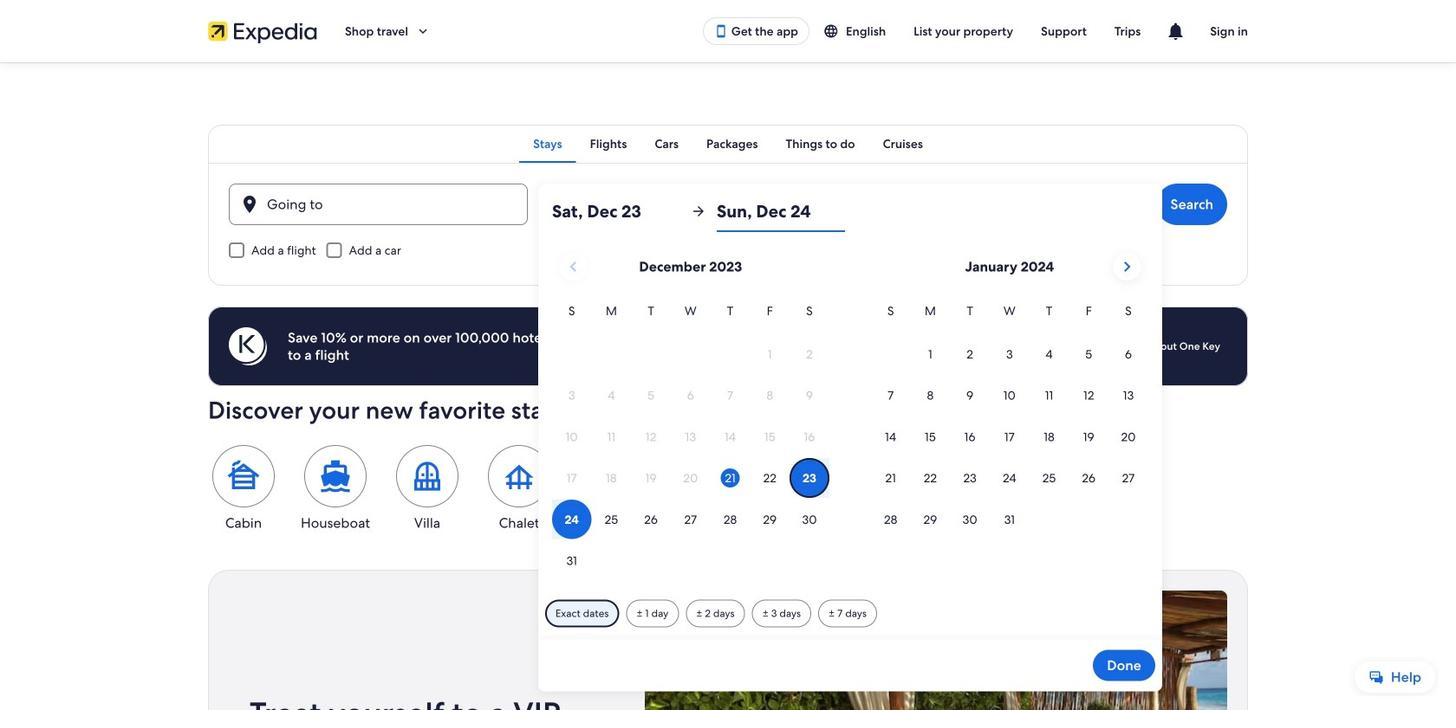 Task type: locate. For each thing, give the bounding box(es) containing it.
today element
[[721, 469, 740, 488]]

directional image
[[691, 204, 706, 219]]

application
[[552, 246, 1148, 583]]

main content
[[0, 62, 1456, 711]]

january 2024 element
[[871, 302, 1148, 541]]

next month image
[[1117, 257, 1137, 277]]

tab list
[[208, 125, 1248, 163]]

download the app button image
[[714, 24, 728, 38]]

december 2023 element
[[552, 302, 829, 583]]



Task type: vqa. For each thing, say whether or not it's contained in the screenshot.
Previous month icon
yes



Task type: describe. For each thing, give the bounding box(es) containing it.
expedia logo image
[[208, 19, 317, 43]]

previous month image
[[563, 257, 584, 277]]

communication center icon image
[[1165, 21, 1186, 42]]

shop travel image
[[415, 23, 431, 39]]

small image
[[823, 23, 846, 39]]



